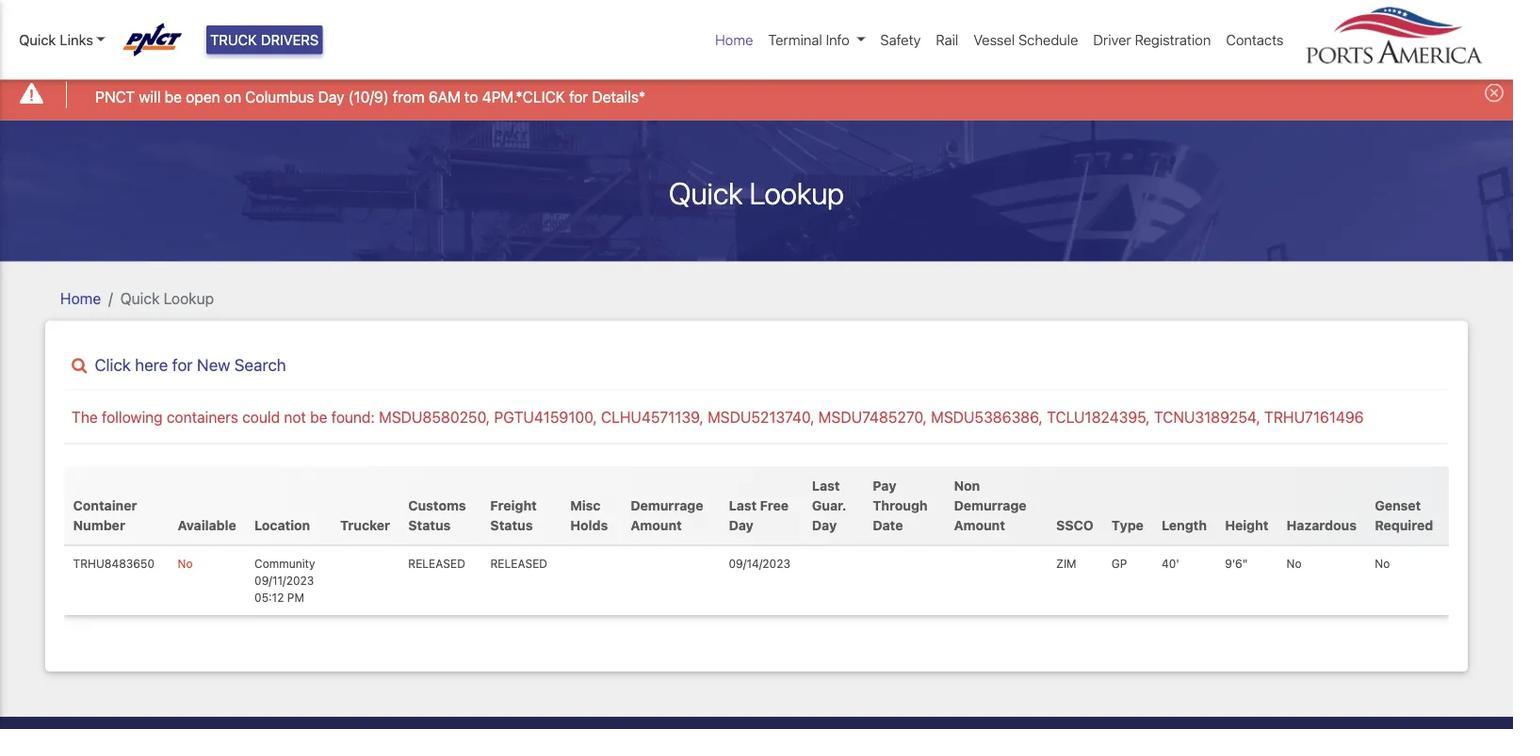 Task type: describe. For each thing, give the bounding box(es) containing it.
date
[[873, 518, 904, 533]]

0 horizontal spatial home link
[[60, 289, 101, 307]]

rail link
[[929, 22, 967, 58]]

columbus
[[245, 88, 314, 106]]

number
[[73, 518, 125, 533]]

the
[[72, 408, 98, 426]]

info
[[826, 32, 850, 48]]

gp
[[1112, 558, 1128, 571]]

tcnu3189254,
[[1155, 408, 1261, 426]]

trucker
[[340, 518, 390, 533]]

1 no from the left
[[178, 558, 193, 571]]

1 horizontal spatial quick
[[120, 289, 160, 307]]

vessel schedule
[[974, 32, 1079, 48]]

status for freight status
[[491, 518, 533, 533]]

the following containers could not be found: msdu8580250, pgtu4159100, clhu4571139, msdu5213740, msdu7485270, msdu5386386, tclu1824395, tcnu3189254, trhu7161496
[[72, 408, 1365, 426]]

vessel schedule link
[[967, 22, 1086, 58]]

to
[[465, 88, 478, 106]]

close image
[[1486, 83, 1504, 102]]

pnct will be open on columbus day (10/9) from 6am to 4pm.*click for details*
[[95, 88, 646, 106]]

1 demurrage from the left
[[631, 498, 704, 514]]

day inside pnct will be open on columbus day (10/9) from 6am to 4pm.*click for details* link
[[318, 88, 345, 106]]

trhu8483650
[[73, 558, 155, 571]]

1 released from the left
[[408, 558, 466, 571]]

holds
[[571, 518, 608, 533]]

pnct
[[95, 88, 135, 106]]

quick links
[[19, 32, 93, 48]]

0 vertical spatial quick lookup
[[669, 175, 844, 211]]

freight
[[491, 498, 537, 514]]

terminal info
[[769, 32, 850, 48]]

container
[[73, 498, 137, 514]]

community 09/11/2023 05:12 pm
[[255, 558, 315, 605]]

click here for new search
[[95, 355, 286, 374]]

available
[[178, 518, 236, 533]]

community
[[255, 558, 315, 571]]

pnct will be open on columbus day (10/9) from 6am to 4pm.*click for details* link
[[95, 85, 646, 108]]

containers
[[167, 408, 238, 426]]

pnct will be open on columbus day (10/9) from 6am to 4pm.*click for details* alert
[[0, 69, 1514, 120]]

(10/9)
[[349, 88, 389, 106]]

will
[[139, 88, 161, 106]]

msdu5213740,
[[708, 408, 815, 426]]

customs status
[[408, 498, 466, 533]]

05:12
[[255, 592, 284, 605]]

pay
[[873, 478, 897, 494]]

could
[[242, 408, 280, 426]]

status for customs status
[[408, 518, 451, 533]]

location
[[255, 518, 310, 533]]

2 released from the left
[[491, 558, 548, 571]]

search
[[235, 355, 286, 374]]

misc holds
[[571, 498, 608, 533]]

for inside alert
[[569, 88, 588, 106]]

type
[[1112, 518, 1144, 533]]

clhu4571139,
[[601, 408, 704, 426]]

msdu8580250,
[[379, 408, 490, 426]]

last for last free day
[[729, 498, 757, 514]]

pay through date
[[873, 478, 928, 533]]

safety
[[881, 32, 921, 48]]

4pm.*click
[[482, 88, 566, 106]]

here
[[135, 355, 168, 374]]

msdu7485270,
[[819, 408, 928, 426]]

through
[[873, 498, 928, 514]]

amount inside demurrage amount
[[631, 518, 682, 533]]

driver registration
[[1094, 32, 1212, 48]]

not
[[284, 408, 306, 426]]

day for last free day
[[729, 518, 754, 533]]

pgtu4159100,
[[494, 408, 597, 426]]

amount inside non demurrage amount
[[954, 518, 1006, 533]]

day for last guar. day
[[812, 518, 837, 533]]

9'6"
[[1226, 558, 1248, 571]]

safety link
[[873, 22, 929, 58]]

customs
[[408, 498, 466, 514]]

following
[[102, 408, 163, 426]]

new
[[197, 355, 230, 374]]

trhu7161496
[[1265, 408, 1365, 426]]

length
[[1162, 518, 1208, 533]]

terminal
[[769, 32, 823, 48]]

1 vertical spatial lookup
[[164, 289, 214, 307]]

schedule
[[1019, 32, 1079, 48]]

zim
[[1057, 558, 1077, 571]]



Task type: vqa. For each thing, say whether or not it's contained in the screenshot.
Last Guar. Day "Last"
yes



Task type: locate. For each thing, give the bounding box(es) containing it.
hazardous
[[1287, 518, 1357, 533]]

last inside last free day
[[729, 498, 757, 514]]

1 vertical spatial quick lookup
[[120, 289, 214, 307]]

0 vertical spatial quick
[[19, 32, 56, 48]]

1 horizontal spatial no
[[1287, 558, 1302, 571]]

open
[[186, 88, 220, 106]]

6am
[[429, 88, 461, 106]]

1 horizontal spatial status
[[491, 518, 533, 533]]

0 horizontal spatial quick lookup
[[120, 289, 214, 307]]

no down available at the left bottom of page
[[178, 558, 193, 571]]

0 horizontal spatial for
[[172, 355, 193, 374]]

vessel
[[974, 32, 1015, 48]]

0 vertical spatial lookup
[[750, 175, 844, 211]]

0 vertical spatial home link
[[708, 22, 761, 58]]

on
[[224, 88, 241, 106]]

0 horizontal spatial day
[[318, 88, 345, 106]]

be
[[165, 88, 182, 106], [310, 408, 328, 426]]

from
[[393, 88, 425, 106]]

no down required
[[1376, 558, 1391, 571]]

contacts link
[[1219, 22, 1292, 58]]

last inside last guar. day
[[812, 478, 840, 494]]

1 horizontal spatial home
[[715, 32, 754, 48]]

2 vertical spatial quick
[[120, 289, 160, 307]]

details*
[[592, 88, 646, 106]]

1 vertical spatial home link
[[60, 289, 101, 307]]

genset
[[1376, 498, 1422, 514]]

demurrage right misc holds
[[631, 498, 704, 514]]

0 horizontal spatial amount
[[631, 518, 682, 533]]

truck drivers
[[210, 32, 319, 48]]

1 horizontal spatial demurrage
[[954, 498, 1027, 514]]

msdu5386386,
[[931, 408, 1043, 426]]

free
[[760, 498, 789, 514]]

1 horizontal spatial for
[[569, 88, 588, 106]]

status
[[408, 518, 451, 533], [491, 518, 533, 533]]

tclu1824395,
[[1047, 408, 1151, 426]]

container number
[[73, 498, 137, 533]]

click
[[95, 355, 131, 374]]

2 horizontal spatial no
[[1376, 558, 1391, 571]]

1 horizontal spatial amount
[[954, 518, 1006, 533]]

1 horizontal spatial home link
[[708, 22, 761, 58]]

for
[[569, 88, 588, 106], [172, 355, 193, 374]]

2 status from the left
[[491, 518, 533, 533]]

40'
[[1162, 558, 1180, 571]]

home link up pnct will be open on columbus day (10/9) from 6am to 4pm.*click for details* alert on the top of page
[[708, 22, 761, 58]]

demurrage
[[631, 498, 704, 514], [954, 498, 1027, 514]]

0 vertical spatial last
[[812, 478, 840, 494]]

height
[[1226, 518, 1269, 533]]

home link up search image
[[60, 289, 101, 307]]

lookup
[[750, 175, 844, 211], [164, 289, 214, 307]]

genset required
[[1376, 498, 1434, 533]]

2 horizontal spatial day
[[812, 518, 837, 533]]

0 horizontal spatial released
[[408, 558, 466, 571]]

non demurrage amount
[[954, 478, 1027, 533]]

1 vertical spatial home
[[60, 289, 101, 307]]

0 horizontal spatial status
[[408, 518, 451, 533]]

last free day
[[729, 498, 789, 533]]

2 no from the left
[[1287, 558, 1302, 571]]

status down the customs
[[408, 518, 451, 533]]

day inside last guar. day
[[812, 518, 837, 533]]

amount
[[631, 518, 682, 533], [954, 518, 1006, 533]]

status inside 'customs status'
[[408, 518, 451, 533]]

1 horizontal spatial last
[[812, 478, 840, 494]]

0 vertical spatial be
[[165, 88, 182, 106]]

home up pnct will be open on columbus day (10/9) from 6am to 4pm.*click for details* alert on the top of page
[[715, 32, 754, 48]]

0 horizontal spatial be
[[165, 88, 182, 106]]

pm
[[287, 592, 304, 605]]

released down 'customs status'
[[408, 558, 466, 571]]

1 vertical spatial last
[[729, 498, 757, 514]]

terminal info link
[[761, 22, 873, 58]]

status down freight
[[491, 518, 533, 533]]

released down freight status
[[491, 558, 548, 571]]

released
[[408, 558, 466, 571], [491, 558, 548, 571]]

for left details* at the top
[[569, 88, 588, 106]]

contacts
[[1227, 32, 1284, 48]]

0 vertical spatial for
[[569, 88, 588, 106]]

freight status
[[491, 498, 537, 533]]

last up guar.
[[812, 478, 840, 494]]

day
[[318, 88, 345, 106], [729, 518, 754, 533], [812, 518, 837, 533]]

non
[[954, 478, 981, 494]]

status inside freight status
[[491, 518, 533, 533]]

0 horizontal spatial no
[[178, 558, 193, 571]]

1 horizontal spatial quick lookup
[[669, 175, 844, 211]]

amount right holds on the left
[[631, 518, 682, 533]]

0 horizontal spatial demurrage
[[631, 498, 704, 514]]

truck
[[210, 32, 257, 48]]

be right will
[[165, 88, 182, 106]]

2 amount from the left
[[954, 518, 1006, 533]]

be right not
[[310, 408, 328, 426]]

day left (10/9)
[[318, 88, 345, 106]]

required
[[1376, 518, 1434, 533]]

1 horizontal spatial released
[[491, 558, 548, 571]]

demurrage amount
[[631, 498, 704, 533]]

last guar. day
[[812, 478, 847, 533]]

quick lookup
[[669, 175, 844, 211], [120, 289, 214, 307]]

ssco
[[1057, 518, 1094, 533]]

1 vertical spatial quick
[[669, 175, 743, 211]]

guar.
[[812, 498, 847, 514]]

for right here
[[172, 355, 193, 374]]

demurrage down non
[[954, 498, 1027, 514]]

0 horizontal spatial quick
[[19, 32, 56, 48]]

last for last guar. day
[[812, 478, 840, 494]]

truck drivers link
[[206, 25, 323, 54]]

1 horizontal spatial be
[[310, 408, 328, 426]]

home
[[715, 32, 754, 48], [60, 289, 101, 307]]

1 horizontal spatial lookup
[[750, 175, 844, 211]]

registration
[[1135, 32, 1212, 48]]

search image
[[72, 357, 87, 373]]

1 vertical spatial be
[[310, 408, 328, 426]]

last
[[812, 478, 840, 494], [729, 498, 757, 514]]

driver
[[1094, 32, 1132, 48]]

09/14/2023
[[729, 558, 791, 571]]

1 horizontal spatial day
[[729, 518, 754, 533]]

drivers
[[261, 32, 319, 48]]

3 no from the left
[[1376, 558, 1391, 571]]

home up search image
[[60, 289, 101, 307]]

0 horizontal spatial last
[[729, 498, 757, 514]]

no
[[178, 558, 193, 571], [1287, 558, 1302, 571], [1376, 558, 1391, 571]]

1 amount from the left
[[631, 518, 682, 533]]

no down hazardous
[[1287, 558, 1302, 571]]

2 horizontal spatial quick
[[669, 175, 743, 211]]

last left free
[[729, 498, 757, 514]]

found:
[[332, 408, 375, 426]]

09/11/2023
[[255, 575, 314, 588]]

day inside last free day
[[729, 518, 754, 533]]

0 vertical spatial home
[[715, 32, 754, 48]]

2 demurrage from the left
[[954, 498, 1027, 514]]

driver registration link
[[1086, 22, 1219, 58]]

home link
[[708, 22, 761, 58], [60, 289, 101, 307]]

1 status from the left
[[408, 518, 451, 533]]

quick links link
[[19, 29, 105, 50]]

day up 09/14/2023
[[729, 518, 754, 533]]

amount down non
[[954, 518, 1006, 533]]

click here for new search link
[[64, 355, 1450, 375]]

1 vertical spatial for
[[172, 355, 193, 374]]

quick
[[19, 32, 56, 48], [669, 175, 743, 211], [120, 289, 160, 307]]

day down guar.
[[812, 518, 837, 533]]

0 horizontal spatial lookup
[[164, 289, 214, 307]]

be inside alert
[[165, 88, 182, 106]]

0 horizontal spatial home
[[60, 289, 101, 307]]

links
[[60, 32, 93, 48]]



